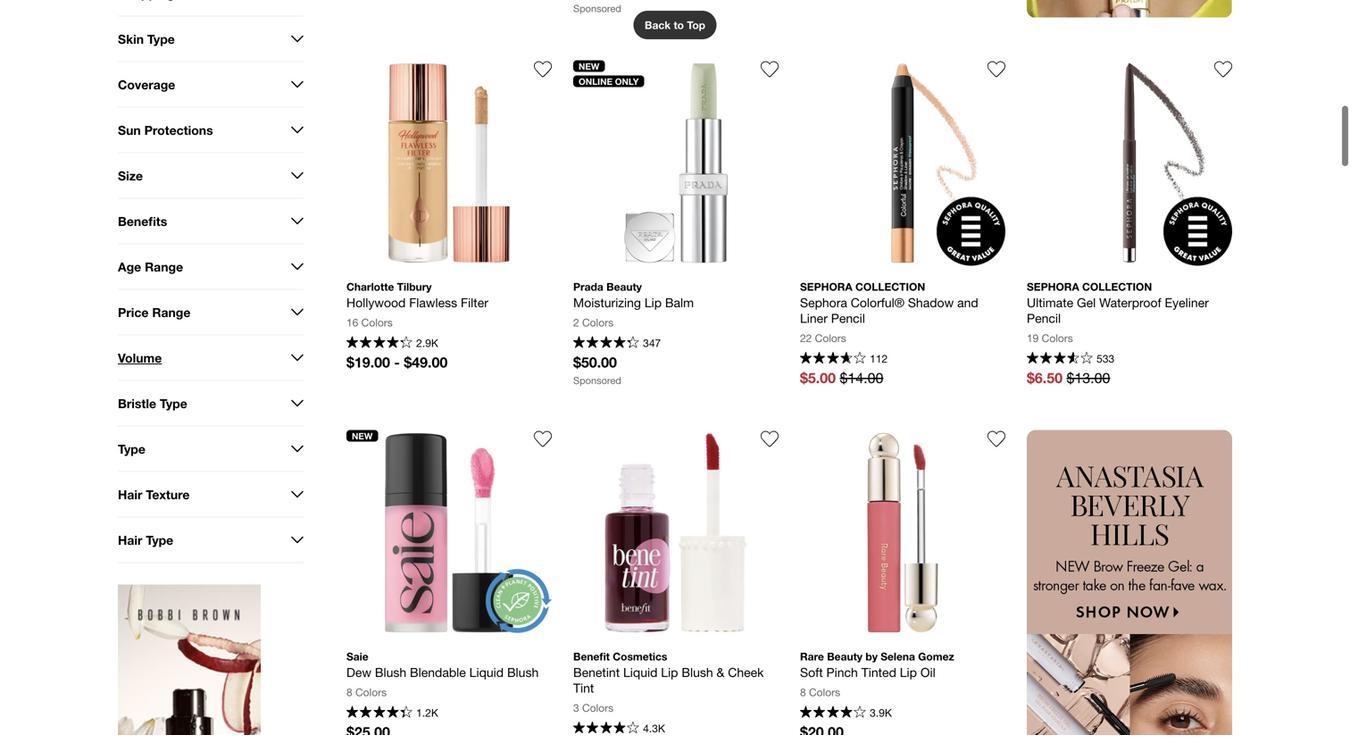 Task type: locate. For each thing, give the bounding box(es) containing it.
type for skin type
[[147, 31, 175, 46]]

sephora collection ultimate gel waterproof eyeliner pencil 19 colors
[[1027, 281, 1213, 344]]

benefits
[[118, 214, 167, 228]]

colors down hollywood
[[362, 316, 393, 329]]

4 stars element for benetint liquid lip blush & cheek tint
[[574, 722, 639, 735]]

533 reviews element
[[1097, 352, 1115, 365]]

lip inside "benefit cosmetics benetint liquid lip blush & cheek tint 3 colors"
[[661, 665, 679, 680]]

blush left benetint
[[507, 665, 539, 680]]

prada
[[574, 281, 604, 293]]

4 stars element down the 3
[[574, 722, 639, 735]]

8 down soft
[[801, 686, 806, 699]]

3.5 stars element for $5.00
[[801, 352, 866, 366]]

2 3.5 stars element from the left
[[1027, 352, 1093, 366]]

gomez
[[919, 650, 955, 663]]

type inside skin type button
[[147, 31, 175, 46]]

3.9k reviews element
[[870, 707, 892, 719]]

beauty up the 'moisturizing' at the left top of the page
[[607, 281, 642, 293]]

volume button
[[118, 335, 304, 380]]

benefits button
[[118, 199, 304, 243]]

hair down hair texture
[[118, 533, 142, 547]]

sephora for $5.00
[[801, 281, 853, 293]]

sephora for $6.50
[[1027, 281, 1080, 293]]

type down hair texture
[[146, 533, 174, 547]]

sponsored link
[[574, 0, 779, 15]]

4 stars element down pinch
[[801, 706, 866, 721]]

beauty inside rare beauty by selena gomez soft pinch tinted lip oil 8 colors
[[828, 650, 863, 663]]

1 horizontal spatial liquid
[[624, 665, 658, 680]]

0 vertical spatial hair
[[118, 487, 142, 502]]

blendable
[[410, 665, 466, 680]]

1 vertical spatial hair
[[118, 533, 142, 547]]

3 blush from the left
[[682, 665, 714, 680]]

1 pencil from the left
[[832, 311, 866, 326]]

moisturizing
[[574, 295, 641, 310]]

3
[[574, 702, 580, 714]]

range for age range
[[145, 259, 183, 274]]

price
[[118, 305, 149, 320]]

sephora up ultimate
[[1027, 281, 1080, 293]]

1 liquid from the left
[[470, 665, 504, 680]]

1 horizontal spatial collection
[[1083, 281, 1153, 293]]

collection up waterproof
[[1083, 281, 1153, 293]]

introducing prada beauty | cutting-edge, skincare-infused makeup in sustainably minded packaging. shop now > image
[[1027, 0, 1233, 17]]

range right age
[[145, 259, 183, 274]]

skin type button
[[118, 17, 304, 61]]

type right skin
[[147, 31, 175, 46]]

type right bristle
[[160, 396, 187, 411]]

1 vertical spatial 4 stars element
[[574, 722, 639, 735]]

0 vertical spatial sponsored
[[574, 3, 622, 14]]

1 vertical spatial range
[[152, 305, 191, 320]]

blush
[[375, 665, 407, 680], [507, 665, 539, 680], [682, 665, 714, 680]]

new down $19.00
[[352, 431, 373, 441]]

0 horizontal spatial sephora
[[801, 281, 853, 293]]

gel
[[1077, 295, 1096, 310]]

112
[[870, 352, 888, 365]]

type inside the bristle type button
[[160, 396, 187, 411]]

sephora inside "sephora collection sephora colorful® shadow and liner pencil 22 colors"
[[801, 281, 853, 293]]

sponsored
[[574, 3, 622, 14], [574, 375, 622, 386]]

1 horizontal spatial 4 stars element
[[801, 706, 866, 721]]

2 liquid from the left
[[624, 665, 658, 680]]

1 vertical spatial sponsored
[[574, 375, 622, 386]]

8 down dew
[[347, 686, 353, 699]]

colors inside "sephora collection ultimate gel waterproof eyeliner pencil 19 colors"
[[1042, 332, 1074, 344]]

sponsored up new online only
[[574, 3, 622, 14]]

colors right the 3
[[583, 702, 614, 714]]

lip down the selena
[[900, 665, 918, 680]]

$14.00
[[840, 370, 884, 386]]

beauty inside prada beauty moisturizing lip balm 2 colors
[[607, 281, 642, 293]]

2 hair from the top
[[118, 533, 142, 547]]

texture
[[146, 487, 190, 502]]

2 pencil from the left
[[1027, 311, 1061, 326]]

sephora collection sephora colorful® shadow and liner pencil 22 colors
[[801, 281, 982, 344]]

4.5 stars element down dew
[[347, 706, 412, 721]]

1 collection from the left
[[856, 281, 926, 293]]

type button
[[118, 427, 304, 471]]

4 stars element
[[801, 706, 866, 721], [574, 722, 639, 735]]

pencil
[[832, 311, 866, 326], [1027, 311, 1061, 326]]

balm
[[666, 295, 694, 310]]

2 collection from the left
[[1083, 281, 1153, 293]]

colors inside prada beauty moisturizing lip balm 2 colors
[[583, 316, 614, 329]]

colors
[[362, 316, 393, 329], [583, 316, 614, 329], [815, 332, 847, 344], [1042, 332, 1074, 344], [356, 686, 387, 699], [809, 686, 841, 699], [583, 702, 614, 714]]

0 horizontal spatial pencil
[[832, 311, 866, 326]]

liquid right blendable
[[470, 665, 504, 680]]

1 horizontal spatial 3.5 stars element
[[1027, 352, 1093, 366]]

sephora collection - ultimate gel waterproof eyeliner pencil image
[[1027, 60, 1233, 266]]

tint
[[574, 681, 594, 696]]

3.5 stars element up $6.50 $13.00 in the right bottom of the page
[[1027, 352, 1093, 366]]

1 horizontal spatial new
[[579, 61, 600, 72]]

1 blush from the left
[[375, 665, 407, 680]]

sign in to love benefit cosmetics - benetint liquid lip blush & cheek tint image
[[761, 430, 779, 448]]

1 3.5 stars element from the left
[[801, 352, 866, 366]]

1.2k reviews element
[[417, 707, 439, 719]]

range
[[145, 259, 183, 274], [152, 305, 191, 320]]

lip inside prada beauty moisturizing lip balm 2 colors
[[645, 295, 662, 310]]

hollywood
[[347, 295, 406, 310]]

0 vertical spatial 4 stars element
[[801, 706, 866, 721]]

1 vertical spatial new
[[352, 431, 373, 441]]

lip left balm
[[645, 295, 662, 310]]

0 horizontal spatial liquid
[[470, 665, 504, 680]]

only
[[615, 76, 639, 87]]

2 blush from the left
[[507, 665, 539, 680]]

1 vertical spatial beauty
[[828, 650, 863, 663]]

3.5 stars element up $5.00 $14.00
[[801, 352, 866, 366]]

2.9k reviews element
[[417, 337, 439, 349]]

collection up colorful®
[[856, 281, 926, 293]]

beauty up pinch
[[828, 650, 863, 663]]

online
[[579, 76, 613, 87]]

1 sponsored from the top
[[574, 3, 622, 14]]

1 hair from the top
[[118, 487, 142, 502]]

liner
[[801, 311, 828, 326]]

0 horizontal spatial 8
[[347, 686, 353, 699]]

sun protections
[[118, 123, 213, 137]]

lip
[[645, 295, 662, 310], [661, 665, 679, 680], [900, 665, 918, 680]]

age range button
[[118, 244, 304, 289]]

type
[[147, 31, 175, 46], [160, 396, 187, 411], [118, 442, 146, 456], [146, 533, 174, 547]]

charlotte tilbury hollywood flawless filter 16 colors
[[347, 281, 489, 329]]

$49.00
[[404, 354, 448, 371]]

lip down cosmetics at left
[[661, 665, 679, 680]]

8 inside saie dew blush blendable liquid blush 8 colors
[[347, 686, 353, 699]]

0 horizontal spatial blush
[[375, 665, 407, 680]]

4.5 stars element up $50.00
[[574, 336, 639, 351]]

sephora inside "sephora collection ultimate gel waterproof eyeliner pencil 19 colors"
[[1027, 281, 1080, 293]]

pencil down sephora
[[832, 311, 866, 326]]

$50.00 sponsored
[[574, 354, 622, 386]]

blush for benetint
[[682, 665, 714, 680]]

$13.00
[[1067, 370, 1111, 386]]

$6.50
[[1027, 369, 1063, 386]]

sign in to love sephora collection - ultimate gel waterproof eyeliner pencil image
[[1215, 60, 1233, 78]]

lip inside rare beauty by selena gomez soft pinch tinted lip oil 8 colors
[[900, 665, 918, 680]]

4.3k
[[643, 722, 665, 735]]

collection
[[856, 281, 926, 293], [1083, 281, 1153, 293]]

type down bristle
[[118, 442, 146, 456]]

0 horizontal spatial 4 stars element
[[574, 722, 639, 735]]

4.5 stars element
[[347, 336, 412, 351], [574, 336, 639, 351], [347, 706, 412, 721]]

hair texture
[[118, 487, 190, 502]]

sephora up sephora
[[801, 281, 853, 293]]

blush left &
[[682, 665, 714, 680]]

hair left texture
[[118, 487, 142, 502]]

3.5 stars element for $6.50
[[1027, 352, 1093, 366]]

anastasia beverly hills | new brow freeze gel: a stronger take on the fan-fave wax. shop now > image
[[1027, 430, 1233, 735]]

22
[[801, 332, 812, 344]]

collection inside "sephora collection sephora colorful® shadow and liner pencil 22 colors"
[[856, 281, 926, 293]]

hair inside hair type button
[[118, 533, 142, 547]]

blush inside "benefit cosmetics benetint liquid lip blush & cheek tint 3 colors"
[[682, 665, 714, 680]]

skin type
[[118, 31, 175, 46]]

size
[[118, 168, 143, 183]]

0 horizontal spatial new
[[352, 431, 373, 441]]

new
[[579, 61, 600, 72], [352, 431, 373, 441]]

sephora
[[801, 281, 853, 293], [1027, 281, 1080, 293]]

hair inside hair texture button
[[118, 487, 142, 502]]

bristle
[[118, 396, 156, 411]]

1 horizontal spatial 8
[[801, 686, 806, 699]]

colors right the 2
[[583, 316, 614, 329]]

liquid down cosmetics at left
[[624, 665, 658, 680]]

2 sephora from the left
[[1027, 281, 1080, 293]]

0 horizontal spatial collection
[[856, 281, 926, 293]]

3.5 stars element
[[801, 352, 866, 366], [1027, 352, 1093, 366]]

soft
[[801, 665, 823, 680]]

colors down dew
[[356, 686, 387, 699]]

1 horizontal spatial blush
[[507, 665, 539, 680]]

new up online
[[579, 61, 600, 72]]

colors right 19
[[1042, 332, 1074, 344]]

collection inside "sephora collection ultimate gel waterproof eyeliner pencil 19 colors"
[[1083, 281, 1153, 293]]

back to top button
[[634, 11, 717, 39]]

ultimate
[[1027, 295, 1074, 310]]

2 8 from the left
[[801, 686, 806, 699]]

back
[[645, 19, 671, 31]]

2.9k
[[417, 337, 439, 349]]

1 sephora from the left
[[801, 281, 853, 293]]

colors inside "sephora collection sephora colorful® shadow and liner pencil 22 colors"
[[815, 332, 847, 344]]

colors right 22
[[815, 332, 847, 344]]

0 vertical spatial range
[[145, 259, 183, 274]]

charlotte
[[347, 281, 394, 293]]

1 horizontal spatial pencil
[[1027, 311, 1061, 326]]

waterproof
[[1100, 295, 1162, 310]]

1 horizontal spatial sephora
[[1027, 281, 1080, 293]]

8
[[347, 686, 353, 699], [801, 686, 806, 699]]

1 horizontal spatial beauty
[[828, 650, 863, 663]]

112 reviews element
[[870, 352, 888, 365]]

4.5 stars element up $19.00
[[347, 336, 412, 351]]

blush right dew
[[375, 665, 407, 680]]

benefit cosmetics benetint liquid lip blush & cheek tint 3 colors
[[574, 650, 768, 714]]

rare beauty by selena gomez soft pinch tinted lip oil 8 colors
[[801, 650, 955, 699]]

colors inside "benefit cosmetics benetint liquid lip blush & cheek tint 3 colors"
[[583, 702, 614, 714]]

16
[[347, 316, 359, 329]]

pencil inside "sephora collection ultimate gel waterproof eyeliner pencil 19 colors"
[[1027, 311, 1061, 326]]

range right price
[[152, 305, 191, 320]]

cosmetics
[[613, 650, 668, 663]]

sephora collection - sephora colorful® shadow and liner pencil image
[[801, 60, 1006, 266]]

type inside type button
[[118, 442, 146, 456]]

$19.00 - $49.00
[[347, 354, 448, 371]]

colors down soft
[[809, 686, 841, 699]]

0 horizontal spatial beauty
[[607, 281, 642, 293]]

type inside hair type button
[[146, 533, 174, 547]]

new inside new online only
[[579, 61, 600, 72]]

beauty for by
[[828, 650, 863, 663]]

0 horizontal spatial 3.5 stars element
[[801, 352, 866, 366]]

saie - dew blush blendable liquid blush image
[[347, 430, 552, 636]]

eyeliner
[[1166, 295, 1210, 310]]

beauty
[[607, 281, 642, 293], [828, 650, 863, 663]]

0 vertical spatial beauty
[[607, 281, 642, 293]]

pencil down ultimate
[[1027, 311, 1061, 326]]

0 vertical spatial new
[[579, 61, 600, 72]]

$5.00 $14.00
[[801, 369, 884, 386]]

1 8 from the left
[[347, 686, 353, 699]]

4.5 stars element for $50.00
[[574, 336, 639, 351]]

sign in to love prada beauty - moisturizing lip balm image
[[761, 60, 779, 78]]

8 inside rare beauty by selena gomez soft pinch tinted lip oil 8 colors
[[801, 686, 806, 699]]

sponsored down $50.00
[[574, 375, 622, 386]]

2 horizontal spatial blush
[[682, 665, 714, 680]]

hair type
[[118, 533, 174, 547]]

liquid
[[470, 665, 504, 680], [624, 665, 658, 680]]



Task type: vqa. For each thing, say whether or not it's contained in the screenshot.
Hair to the bottom
yes



Task type: describe. For each thing, give the bounding box(es) containing it.
prada beauty moisturizing lip balm 2 colors
[[574, 281, 694, 329]]

benefit cosmetics - benetint liquid lip blush & cheek tint image
[[574, 430, 779, 636]]

by
[[866, 650, 878, 663]]

hair type button
[[118, 518, 304, 562]]

rare
[[801, 650, 825, 663]]

sign in to love sephora collection - sephora colorful® shadow and liner pencil image
[[988, 60, 1006, 78]]

type for bristle type
[[160, 396, 187, 411]]

new for new online only
[[579, 61, 600, 72]]

colors inside saie dew blush blendable liquid blush 8 colors
[[356, 686, 387, 699]]

oil
[[921, 665, 936, 680]]

new for new
[[352, 431, 373, 441]]

sun
[[118, 123, 141, 137]]

4.3k reviews element
[[643, 722, 665, 735]]

back to top
[[645, 19, 706, 31]]

hair for hair texture
[[118, 487, 142, 502]]

charlotte tilbury - hollywood flawless filter image
[[347, 60, 552, 266]]

347
[[643, 337, 661, 349]]

prada beauty - moisturizing lip balm image
[[574, 60, 779, 266]]

selena
[[881, 650, 916, 663]]

4 stars element for soft pinch tinted lip oil
[[801, 706, 866, 721]]

&
[[717, 665, 725, 680]]

volume
[[118, 350, 162, 365]]

colors inside charlotte tilbury hollywood flawless filter 16 colors
[[362, 316, 393, 329]]

benefit
[[574, 650, 610, 663]]

tinted
[[862, 665, 897, 680]]

collection for $6.50
[[1083, 281, 1153, 293]]

sign in to love saie - dew blush blendable liquid blush image
[[534, 430, 552, 448]]

type for hair type
[[146, 533, 174, 547]]

coverage button
[[118, 62, 304, 107]]

protections
[[144, 123, 213, 137]]

rare beauty by selena gomez - soft pinch tinted lip oil image
[[801, 430, 1006, 636]]

3.9k
[[870, 707, 892, 719]]

$6.50 $13.00
[[1027, 369, 1111, 386]]

shadow
[[908, 295, 954, 310]]

flawless
[[409, 295, 458, 310]]

and
[[958, 295, 979, 310]]

colorful®
[[851, 295, 905, 310]]

filter
[[461, 295, 489, 310]]

19
[[1027, 332, 1039, 344]]

price range
[[118, 305, 191, 320]]

sign in to love charlotte tilbury - hollywood flawless filter image
[[534, 60, 552, 78]]

sephora
[[801, 295, 848, 310]]

533
[[1097, 352, 1115, 365]]

range for price range
[[152, 305, 191, 320]]

pencil inside "sephora collection sephora colorful® shadow and liner pencil 22 colors"
[[832, 311, 866, 326]]

saie
[[347, 650, 369, 663]]

347 reviews element
[[643, 337, 661, 349]]

age range
[[118, 259, 183, 274]]

image de bannière avec contenu sponsorisé image
[[118, 585, 261, 735]]

4.5 stars element for $19.00 - $49.00
[[347, 336, 412, 351]]

liquid inside saie dew blush blendable liquid blush 8 colors
[[470, 665, 504, 680]]

$50.00
[[574, 354, 617, 371]]

2 sponsored from the top
[[574, 375, 622, 386]]

new online only
[[579, 61, 639, 87]]

tilbury
[[397, 281, 432, 293]]

sign in to love rare beauty by selena gomez - soft pinch tinted lip oil image
[[988, 430, 1006, 448]]

-
[[394, 354, 400, 371]]

blush for blush
[[507, 665, 539, 680]]

saie dew blush blendable liquid blush 8 colors
[[347, 650, 539, 699]]

bristle type button
[[118, 381, 304, 426]]

benetint
[[574, 665, 620, 680]]

$5.00
[[801, 369, 836, 386]]

colors inside rare beauty by selena gomez soft pinch tinted lip oil 8 colors
[[809, 686, 841, 699]]

1.2k
[[417, 707, 439, 719]]

coverage
[[118, 77, 175, 92]]

size button
[[118, 153, 304, 198]]

hair texture button
[[118, 472, 304, 517]]

dew
[[347, 665, 372, 680]]

sun protections button
[[118, 108, 304, 152]]

beauty for moisturizing
[[607, 281, 642, 293]]

$19.00
[[347, 354, 390, 371]]

top
[[687, 19, 706, 31]]

collection for $5.00
[[856, 281, 926, 293]]

2
[[574, 316, 580, 329]]

skin
[[118, 31, 144, 46]]

cheek
[[728, 665, 764, 680]]

liquid inside "benefit cosmetics benetint liquid lip blush & cheek tint 3 colors"
[[624, 665, 658, 680]]

price range button
[[118, 290, 304, 335]]

pinch
[[827, 665, 858, 680]]

age
[[118, 259, 141, 274]]

hair for hair type
[[118, 533, 142, 547]]

bristle type
[[118, 396, 187, 411]]



